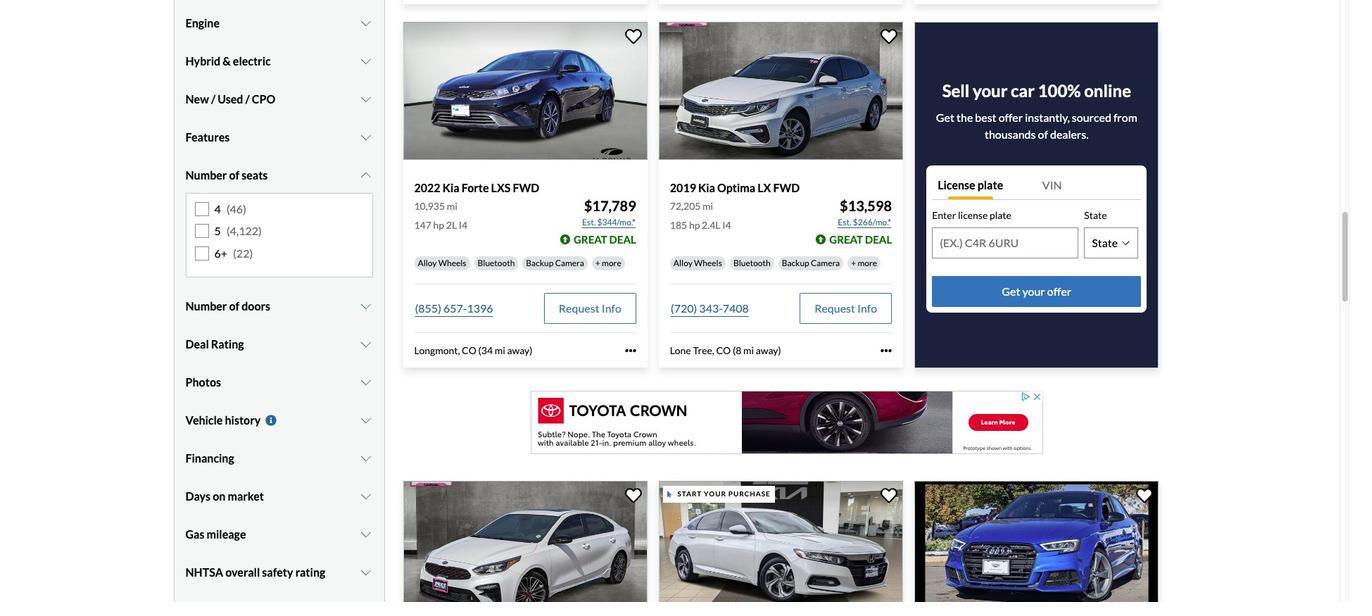 Task type: vqa. For each thing, say whether or not it's contained in the screenshot.
Easy - Peasy!'s QUOTE image
no



Task type: describe. For each thing, give the bounding box(es) containing it.
1 alloy wheels from the left
[[418, 258, 467, 268]]

offer inside get the best offer instantly, sourced from thousands of dealers.
[[999, 110, 1023, 124]]

request info for 7408
[[815, 301, 878, 315]]

chevron down image for gas mileage
[[359, 529, 373, 540]]

vin
[[1043, 178, 1062, 191]]

on
[[213, 489, 226, 503]]

doors
[[242, 299, 270, 312]]

5
[[214, 224, 221, 238]]

new
[[186, 92, 209, 106]]

mi inside 10,935 mi 147 hp 2l i4
[[447, 200, 458, 212]]

2 backup camera from the left
[[782, 258, 840, 268]]

nhtsa overall safety rating
[[186, 565, 326, 579]]

1 away) from the left
[[507, 344, 533, 356]]

cpo
[[252, 92, 276, 106]]

$266/mo.*
[[853, 217, 892, 227]]

(720)
[[671, 301, 697, 315]]

mi right (8
[[744, 344, 754, 356]]

1 co from the left
[[462, 344, 477, 356]]

get for get your offer
[[1002, 284, 1021, 298]]

i4 for $13,598
[[723, 219, 731, 231]]

nhtsa overall safety rating button
[[186, 555, 373, 590]]

features button
[[186, 120, 373, 155]]

number of seats
[[186, 168, 268, 182]]

657-
[[444, 301, 467, 315]]

gas mileage button
[[186, 517, 373, 552]]

5 (4,122)
[[214, 224, 262, 238]]

rating
[[211, 337, 244, 351]]

of inside get the best offer instantly, sourced from thousands of dealers.
[[1038, 127, 1048, 141]]

2 co from the left
[[717, 344, 731, 356]]

2022
[[414, 181, 441, 194]]

hybrid & electric
[[186, 54, 271, 68]]

snow white pearl 2019 kia optima lx fwd sedan front-wheel drive automatic image
[[659, 22, 904, 160]]

offer inside button
[[1048, 284, 1072, 298]]

start your purchase link
[[659, 481, 906, 602]]

days on market
[[186, 489, 264, 503]]

safety
[[262, 565, 293, 579]]

info circle image
[[264, 415, 278, 426]]

lone
[[670, 344, 691, 356]]

est. for $13,598
[[838, 217, 852, 227]]

deal for $17,789
[[610, 233, 636, 246]]

vehicle history
[[186, 413, 261, 427]]

rating
[[296, 565, 326, 579]]

lxs
[[491, 181, 511, 194]]

history
[[225, 413, 261, 427]]

2 alloy from the left
[[674, 258, 693, 268]]

4 chevron down image from the top
[[359, 415, 373, 426]]

mileage
[[207, 527, 246, 541]]

start your purchase
[[678, 490, 771, 498]]

hp for $13,598
[[689, 219, 700, 231]]

of for doors
[[229, 299, 240, 312]]

lone tree, co (8 mi away)
[[670, 344, 781, 356]]

advertisement region
[[531, 391, 1043, 454]]

2 + more from the left
[[851, 258, 878, 268]]

info for (855) 657-1396
[[602, 301, 622, 315]]

6+ (22)
[[214, 246, 253, 260]]

(8
[[733, 344, 742, 356]]

$17,789
[[584, 197, 636, 214]]

2 + from the left
[[851, 258, 856, 268]]

ellipsis h image
[[625, 345, 636, 356]]

hp for $17,789
[[433, 219, 444, 231]]

147
[[414, 219, 432, 231]]

dealers.
[[1051, 127, 1089, 141]]

start
[[678, 490, 702, 498]]

kia for 2019
[[699, 181, 715, 194]]

(720) 343-7408
[[671, 301, 749, 315]]

from
[[1114, 110, 1138, 124]]

longmont, co (34 mi away)
[[414, 344, 533, 356]]

est. $266/mo.* button
[[838, 215, 892, 229]]

10,935 mi 147 hp 2l i4
[[414, 200, 468, 231]]

(46)
[[227, 202, 246, 216]]

2 away) from the left
[[756, 344, 781, 356]]

1396
[[467, 301, 493, 315]]

Enter license plate field
[[933, 228, 1078, 258]]

mi right (34
[[495, 344, 506, 356]]

get the best offer instantly, sourced from thousands of dealers.
[[936, 110, 1138, 141]]

2 bluetooth from the left
[[734, 258, 771, 268]]

1 + from the left
[[596, 258, 601, 268]]

sourced
[[1072, 110, 1112, 124]]

nhtsa
[[186, 565, 223, 579]]

financing button
[[186, 441, 373, 476]]

used
[[218, 92, 243, 106]]

est. $344/mo.* button
[[582, 215, 636, 229]]

1 wheels from the left
[[439, 258, 467, 268]]

hybrid & electric button
[[186, 44, 373, 79]]

vehicle
[[186, 413, 223, 427]]

great deal for $13,598
[[830, 233, 892, 246]]

1 camera from the left
[[555, 258, 584, 268]]

1 backup from the left
[[526, 258, 554, 268]]

engine
[[186, 16, 220, 30]]

vin tab
[[1037, 171, 1142, 199]]

enter license plate
[[932, 209, 1012, 221]]

kia for 2022
[[443, 181, 460, 194]]

$344/mo.*
[[598, 217, 636, 227]]

tree,
[[693, 344, 715, 356]]

1 vertical spatial plate
[[990, 209, 1012, 221]]

72,205
[[670, 200, 701, 212]]

your for car
[[973, 80, 1008, 101]]

best
[[976, 110, 997, 124]]

electric
[[233, 54, 271, 68]]

$17,789 est. $344/mo.*
[[582, 197, 636, 227]]

(720) 343-7408 button
[[670, 293, 750, 324]]

1 alloy from the left
[[418, 258, 437, 268]]

market
[[228, 489, 264, 503]]

features
[[186, 130, 230, 144]]

2 backup from the left
[[782, 258, 810, 268]]

number of doors button
[[186, 289, 373, 324]]

deal rating button
[[186, 327, 373, 362]]

hybrid
[[186, 54, 221, 68]]

$13,598
[[840, 197, 892, 214]]

10,935
[[414, 200, 445, 212]]

4 (46)
[[214, 202, 246, 216]]

purchase
[[729, 490, 771, 498]]

deal
[[186, 337, 209, 351]]

1 more from the left
[[602, 258, 622, 268]]



Task type: locate. For each thing, give the bounding box(es) containing it.
2 / from the left
[[245, 92, 250, 106]]

of left "doors"
[[229, 299, 240, 312]]

1 horizontal spatial info
[[858, 301, 878, 315]]

offer
[[999, 110, 1023, 124], [1048, 284, 1072, 298]]

2 great deal from the left
[[830, 233, 892, 246]]

co
[[462, 344, 477, 356], [717, 344, 731, 356]]

your down enter license plate field
[[1023, 284, 1046, 298]]

mi
[[447, 200, 458, 212], [703, 200, 713, 212], [495, 344, 506, 356], [744, 344, 754, 356]]

request info button for (720) 343-7408
[[800, 293, 892, 324]]

1 horizontal spatial backup camera
[[782, 258, 840, 268]]

3 chevron down image from the top
[[359, 301, 373, 312]]

+ more down the 'est. $344/mo.*' button
[[596, 258, 622, 268]]

kia right 2019
[[699, 181, 715, 194]]

wheels down 2l
[[439, 258, 467, 268]]

backup camera down est. $266/mo.* button
[[782, 258, 840, 268]]

0 vertical spatial get
[[936, 110, 955, 124]]

0 horizontal spatial co
[[462, 344, 477, 356]]

1 horizontal spatial more
[[858, 258, 878, 268]]

+
[[596, 258, 601, 268], [851, 258, 856, 268]]

1 horizontal spatial your
[[973, 80, 1008, 101]]

info for (720) 343-7408
[[858, 301, 878, 315]]

0 horizontal spatial i4
[[459, 219, 468, 231]]

number for number of doors
[[186, 299, 227, 312]]

request info
[[559, 301, 622, 315], [815, 301, 878, 315]]

of for seats
[[229, 168, 240, 182]]

0 horizontal spatial backup camera
[[526, 258, 584, 268]]

0 horizontal spatial info
[[602, 301, 622, 315]]

1 horizontal spatial get
[[1002, 284, 1021, 298]]

great deal for $17,789
[[574, 233, 636, 246]]

deal rating
[[186, 337, 244, 351]]

1 horizontal spatial +
[[851, 258, 856, 268]]

mi up 2l
[[447, 200, 458, 212]]

bluetooth
[[478, 258, 515, 268], [734, 258, 771, 268]]

0 horizontal spatial kia
[[443, 181, 460, 194]]

mi up 2.4l
[[703, 200, 713, 212]]

2 hp from the left
[[689, 219, 700, 231]]

chevron down image inside financing dropdown button
[[359, 453, 373, 464]]

1 + more from the left
[[596, 258, 622, 268]]

mi inside 72,205 mi 185 hp 2.4l i4
[[703, 200, 713, 212]]

chevron down image inside gas mileage dropdown button
[[359, 529, 373, 540]]

seats
[[242, 168, 268, 182]]

your for purchase
[[704, 490, 727, 498]]

1 horizontal spatial co
[[717, 344, 731, 356]]

number inside dropdown button
[[186, 168, 227, 182]]

longmont,
[[414, 344, 460, 356]]

$13,598 est. $266/mo.*
[[838, 197, 892, 227]]

0 horizontal spatial camera
[[555, 258, 584, 268]]

overall
[[226, 565, 260, 579]]

chevron down image inside number of seats dropdown button
[[359, 170, 373, 181]]

great deal down est. $266/mo.* button
[[830, 233, 892, 246]]

0 horizontal spatial deal
[[610, 233, 636, 246]]

0 vertical spatial number
[[186, 168, 227, 182]]

1 horizontal spatial alloy
[[674, 258, 693, 268]]

(22)
[[233, 246, 253, 260]]

state
[[1085, 209, 1107, 221]]

mouse pointer image
[[668, 491, 672, 498]]

away)
[[507, 344, 533, 356], [756, 344, 781, 356]]

of down instantly,
[[1038, 127, 1048, 141]]

est. inside $13,598 est. $266/mo.*
[[838, 217, 852, 227]]

(855) 657-1396 button
[[414, 293, 494, 324]]

tab list
[[932, 171, 1142, 199]]

0 horizontal spatial your
[[704, 490, 727, 498]]

hp right 185
[[689, 219, 700, 231]]

chevron down image for new / used / cpo
[[359, 94, 373, 105]]

chevron down image inside photos dropdown button
[[359, 377, 373, 388]]

instantly,
[[1026, 110, 1070, 124]]

1 est. from the left
[[582, 217, 596, 227]]

chevron down image inside new / used / cpo dropdown button
[[359, 94, 373, 105]]

hp left 2l
[[433, 219, 444, 231]]

1 horizontal spatial /
[[245, 92, 250, 106]]

0 horizontal spatial fwd
[[513, 181, 540, 194]]

request info button up ellipsis h image
[[544, 293, 636, 324]]

2 vertical spatial your
[[704, 490, 727, 498]]

great down the 'est. $344/mo.*' button
[[574, 233, 608, 246]]

forte
[[462, 181, 489, 194]]

+ more
[[596, 258, 622, 268], [851, 258, 878, 268]]

chevron down image inside deal rating dropdown button
[[359, 339, 373, 350]]

chevron down image for features
[[359, 132, 373, 143]]

+ down est. $266/mo.* button
[[851, 258, 856, 268]]

fwd right lx
[[774, 181, 800, 194]]

1 chevron down image from the top
[[359, 18, 373, 29]]

deal down '$344/mo.*'
[[610, 233, 636, 246]]

2 kia from the left
[[699, 181, 715, 194]]

request
[[559, 301, 600, 315], [815, 301, 856, 315]]

1 kia from the left
[[443, 181, 460, 194]]

i4 for $17,789
[[459, 219, 468, 231]]

0 horizontal spatial alloy wheels
[[418, 258, 467, 268]]

chevron down image
[[359, 56, 373, 67], [359, 94, 373, 105], [359, 170, 373, 181], [359, 339, 373, 350], [359, 377, 373, 388], [359, 491, 373, 502], [359, 567, 373, 578]]

chevron down image for photos
[[359, 377, 373, 388]]

i4 right 2.4l
[[723, 219, 731, 231]]

0 vertical spatial your
[[973, 80, 1008, 101]]

your up best at the top right of page
[[973, 80, 1008, 101]]

chevron down image inside 'engine' dropdown button
[[359, 18, 373, 29]]

0 horizontal spatial great deal
[[574, 233, 636, 246]]

1 chevron down image from the top
[[359, 56, 373, 67]]

alloy wheels down 2l
[[418, 258, 467, 268]]

0 horizontal spatial bluetooth
[[478, 258, 515, 268]]

1 horizontal spatial request info button
[[800, 293, 892, 324]]

7408
[[723, 301, 749, 315]]

/
[[211, 92, 216, 106], [245, 92, 250, 106]]

0 horizontal spatial +
[[596, 258, 601, 268]]

0 horizontal spatial more
[[602, 258, 622, 268]]

0 horizontal spatial wheels
[[439, 258, 467, 268]]

0 horizontal spatial hp
[[433, 219, 444, 231]]

2 vertical spatial of
[[229, 299, 240, 312]]

i4 inside 72,205 mi 185 hp 2.4l i4
[[723, 219, 731, 231]]

car
[[1011, 80, 1035, 101]]

co left (8
[[717, 344, 731, 356]]

number for number of seats
[[186, 168, 227, 182]]

1 horizontal spatial backup
[[782, 258, 810, 268]]

2 chevron down image from the top
[[359, 94, 373, 105]]

est.
[[582, 217, 596, 227], [838, 217, 852, 227]]

2 i4 from the left
[[723, 219, 731, 231]]

get inside get the best offer instantly, sourced from thousands of dealers.
[[936, 110, 955, 124]]

0 horizontal spatial + more
[[596, 258, 622, 268]]

chevron down image for hybrid & electric
[[359, 56, 373, 67]]

1 great from the left
[[574, 233, 608, 246]]

wheels
[[439, 258, 467, 268], [694, 258, 722, 268]]

6+
[[214, 246, 228, 260]]

blue 2019 audi s3 2.0t quattro premium plus awd sedan all-wheel drive 7-speed automatic image
[[915, 481, 1159, 602]]

6 chevron down image from the top
[[359, 529, 373, 540]]

3 chevron down image from the top
[[359, 170, 373, 181]]

1 horizontal spatial great
[[830, 233, 863, 246]]

chevron down image for number of seats
[[359, 170, 373, 181]]

0 horizontal spatial request info
[[559, 301, 622, 315]]

get for get the best offer instantly, sourced from thousands of dealers.
[[936, 110, 955, 124]]

2 horizontal spatial your
[[1023, 284, 1046, 298]]

kia right 2022 on the left top of the page
[[443, 181, 460, 194]]

100%
[[1038, 80, 1081, 101]]

chevron down image inside nhtsa overall safety rating dropdown button
[[359, 567, 373, 578]]

1 / from the left
[[211, 92, 216, 106]]

1 horizontal spatial away)
[[756, 344, 781, 356]]

number up deal rating
[[186, 299, 227, 312]]

great for $13,598
[[830, 233, 863, 246]]

info
[[602, 301, 622, 315], [858, 301, 878, 315]]

new / used / cpo button
[[186, 82, 373, 117]]

1 i4 from the left
[[459, 219, 468, 231]]

7 chevron down image from the top
[[359, 567, 373, 578]]

online
[[1085, 80, 1132, 101]]

number of seats button
[[186, 158, 373, 193]]

your right start
[[704, 490, 727, 498]]

1 horizontal spatial camera
[[811, 258, 840, 268]]

2 fwd from the left
[[774, 181, 800, 194]]

0 vertical spatial plate
[[978, 178, 1004, 191]]

0 vertical spatial of
[[1038, 127, 1048, 141]]

chevron down image
[[359, 18, 373, 29], [359, 132, 373, 143], [359, 301, 373, 312], [359, 415, 373, 426], [359, 453, 373, 464], [359, 529, 373, 540]]

tab list containing license plate
[[932, 171, 1142, 199]]

get left the
[[936, 110, 955, 124]]

1 backup camera from the left
[[526, 258, 584, 268]]

chevron down image for days on market
[[359, 491, 373, 502]]

1 request from the left
[[559, 301, 600, 315]]

1 horizontal spatial kia
[[699, 181, 715, 194]]

2 great from the left
[[830, 233, 863, 246]]

1 info from the left
[[602, 301, 622, 315]]

vehicle history button
[[186, 403, 373, 438]]

1 horizontal spatial wheels
[[694, 258, 722, 268]]

0 horizontal spatial alloy
[[418, 258, 437, 268]]

camera down est. $266/mo.* button
[[811, 258, 840, 268]]

1 horizontal spatial fwd
[[774, 181, 800, 194]]

get your offer button
[[932, 276, 1142, 307]]

bluetooth up 1396
[[478, 258, 515, 268]]

wheels down 2.4l
[[694, 258, 722, 268]]

2019 kia optima lx fwd
[[670, 181, 800, 194]]

1 deal from the left
[[610, 233, 636, 246]]

request for 1396
[[559, 301, 600, 315]]

away) right (8
[[756, 344, 781, 356]]

request info button for (855) 657-1396
[[544, 293, 636, 324]]

0 horizontal spatial est.
[[582, 217, 596, 227]]

enter
[[932, 209, 957, 221]]

1 number from the top
[[186, 168, 227, 182]]

aurora black 2022 kia forte lxs fwd sedan front-wheel drive automatic image
[[403, 22, 648, 160]]

the
[[957, 110, 973, 124]]

1 horizontal spatial alloy wheels
[[674, 258, 722, 268]]

more down est. $266/mo.* button
[[858, 258, 878, 268]]

backup camera down the 'est. $344/mo.*' button
[[526, 258, 584, 268]]

gas mileage
[[186, 527, 246, 541]]

your
[[973, 80, 1008, 101], [1023, 284, 1046, 298], [704, 490, 727, 498]]

2 chevron down image from the top
[[359, 132, 373, 143]]

away) right (34
[[507, 344, 533, 356]]

2 request info from the left
[[815, 301, 878, 315]]

1 horizontal spatial bluetooth
[[734, 258, 771, 268]]

2019
[[670, 181, 696, 194]]

get down enter license plate field
[[1002, 284, 1021, 298]]

chevron down image inside days on market dropdown button
[[359, 491, 373, 502]]

chevron down image for financing
[[359, 453, 373, 464]]

5 chevron down image from the top
[[359, 453, 373, 464]]

chevron down image inside features dropdown button
[[359, 132, 373, 143]]

chevron down image inside number of doors dropdown button
[[359, 301, 373, 312]]

/ left cpo
[[245, 92, 250, 106]]

license
[[958, 209, 988, 221]]

2 more from the left
[[858, 258, 878, 268]]

bluetooth up "7408" at the right of page
[[734, 258, 771, 268]]

get inside button
[[1002, 284, 1021, 298]]

1 bluetooth from the left
[[478, 258, 515, 268]]

0 vertical spatial offer
[[999, 110, 1023, 124]]

deal for $13,598
[[865, 233, 892, 246]]

1 horizontal spatial est.
[[838, 217, 852, 227]]

1 horizontal spatial + more
[[851, 258, 878, 268]]

chevron down image for deal rating
[[359, 339, 373, 350]]

+ more down est. $266/mo.* button
[[851, 258, 878, 268]]

engine button
[[186, 6, 373, 41]]

72,205 mi 185 hp 2.4l i4
[[670, 200, 731, 231]]

chevron down image for engine
[[359, 18, 373, 29]]

1 horizontal spatial great deal
[[830, 233, 892, 246]]

2 wheels from the left
[[694, 258, 722, 268]]

0 horizontal spatial get
[[936, 110, 955, 124]]

license plate tab
[[932, 171, 1037, 199]]

1 request info button from the left
[[544, 293, 636, 324]]

more down the 'est. $344/mo.*' button
[[602, 258, 622, 268]]

0 horizontal spatial request info button
[[544, 293, 636, 324]]

great
[[574, 233, 608, 246], [830, 233, 863, 246]]

snow white pearl 2021 kia forte gt fwd sedan front-wheel drive automatic image
[[403, 481, 648, 602]]

gas
[[186, 527, 205, 541]]

1 vertical spatial get
[[1002, 284, 1021, 298]]

1 horizontal spatial request
[[815, 301, 856, 315]]

0 horizontal spatial /
[[211, 92, 216, 106]]

i4 inside 10,935 mi 147 hp 2l i4
[[459, 219, 468, 231]]

fwd for 2022 kia forte lxs fwd
[[513, 181, 540, 194]]

2l
[[446, 219, 457, 231]]

hp inside 10,935 mi 147 hp 2l i4
[[433, 219, 444, 231]]

platinum white pearl 2020 honda accord 1.5t ex-l fwd sedan front-wheel drive continuously variable transmission image
[[659, 481, 904, 602]]

plate inside tab
[[978, 178, 1004, 191]]

chevron down image for nhtsa overall safety rating
[[359, 567, 373, 578]]

1 request info from the left
[[559, 301, 622, 315]]

sell
[[943, 80, 970, 101]]

days
[[186, 489, 211, 503]]

photos
[[186, 375, 221, 389]]

(34
[[479, 344, 493, 356]]

/ right new
[[211, 92, 216, 106]]

(855) 657-1396
[[415, 301, 493, 315]]

ellipsis h image
[[881, 345, 892, 356]]

est. inside $17,789 est. $344/mo.*
[[582, 217, 596, 227]]

great deal down the 'est. $344/mo.*' button
[[574, 233, 636, 246]]

+ down the 'est. $344/mo.*' button
[[596, 258, 601, 268]]

est. down $13,598
[[838, 217, 852, 227]]

alloy down 185
[[674, 258, 693, 268]]

185
[[670, 219, 687, 231]]

1 horizontal spatial i4
[[723, 219, 731, 231]]

2 request from the left
[[815, 301, 856, 315]]

optima
[[718, 181, 756, 194]]

2 number from the top
[[186, 299, 227, 312]]

fwd right lxs
[[513, 181, 540, 194]]

get your offer
[[1002, 284, 1072, 298]]

license
[[938, 178, 976, 191]]

1 horizontal spatial offer
[[1048, 284, 1072, 298]]

1 hp from the left
[[433, 219, 444, 231]]

1 vertical spatial number
[[186, 299, 227, 312]]

photos button
[[186, 365, 373, 400]]

camera down the 'est. $344/mo.*' button
[[555, 258, 584, 268]]

of left seats
[[229, 168, 240, 182]]

6 chevron down image from the top
[[359, 491, 373, 502]]

0 horizontal spatial away)
[[507, 344, 533, 356]]

more
[[602, 258, 622, 268], [858, 258, 878, 268]]

great for $17,789
[[574, 233, 608, 246]]

0 horizontal spatial request
[[559, 301, 600, 315]]

number inside dropdown button
[[186, 299, 227, 312]]

chevron down image inside hybrid & electric 'dropdown button'
[[359, 56, 373, 67]]

financing
[[186, 451, 234, 465]]

1 vertical spatial your
[[1023, 284, 1046, 298]]

4
[[214, 202, 221, 216]]

est. down $17,789
[[582, 217, 596, 227]]

(4,122)
[[227, 224, 262, 238]]

2 deal from the left
[[865, 233, 892, 246]]

alloy down 147
[[418, 258, 437, 268]]

1 vertical spatial of
[[229, 168, 240, 182]]

chevron down image for number of doors
[[359, 301, 373, 312]]

1 great deal from the left
[[574, 233, 636, 246]]

0 horizontal spatial backup
[[526, 258, 554, 268]]

i4 right 2l
[[459, 219, 468, 231]]

request for 7408
[[815, 301, 856, 315]]

1 horizontal spatial hp
[[689, 219, 700, 231]]

2 alloy wheels from the left
[[674, 258, 722, 268]]

hp inside 72,205 mi 185 hp 2.4l i4
[[689, 219, 700, 231]]

1 horizontal spatial request info
[[815, 301, 878, 315]]

deal down "$266/mo.*"
[[865, 233, 892, 246]]

4 chevron down image from the top
[[359, 339, 373, 350]]

2 camera from the left
[[811, 258, 840, 268]]

your inside button
[[1023, 284, 1046, 298]]

your for offer
[[1023, 284, 1046, 298]]

of inside dropdown button
[[229, 299, 240, 312]]

0 horizontal spatial great
[[574, 233, 608, 246]]

2022 kia forte lxs fwd
[[414, 181, 540, 194]]

request info button up ellipsis h icon
[[800, 293, 892, 324]]

1 fwd from the left
[[513, 181, 540, 194]]

new / used / cpo
[[186, 92, 276, 106]]

request info for 1396
[[559, 301, 622, 315]]

2 request info button from the left
[[800, 293, 892, 324]]

alloy wheels down 2.4l
[[674, 258, 722, 268]]

great down est. $266/mo.* button
[[830, 233, 863, 246]]

1 vertical spatial offer
[[1048, 284, 1072, 298]]

2 est. from the left
[[838, 217, 852, 227]]

fwd for 2019 kia optima lx fwd
[[774, 181, 800, 194]]

co left (34
[[462, 344, 477, 356]]

2 info from the left
[[858, 301, 878, 315]]

&
[[223, 54, 231, 68]]

of
[[1038, 127, 1048, 141], [229, 168, 240, 182], [229, 299, 240, 312]]

0 horizontal spatial offer
[[999, 110, 1023, 124]]

5 chevron down image from the top
[[359, 377, 373, 388]]

thousands
[[985, 127, 1036, 141]]

est. for $17,789
[[582, 217, 596, 227]]

number up the 4
[[186, 168, 227, 182]]

of inside dropdown button
[[229, 168, 240, 182]]

1 horizontal spatial deal
[[865, 233, 892, 246]]



